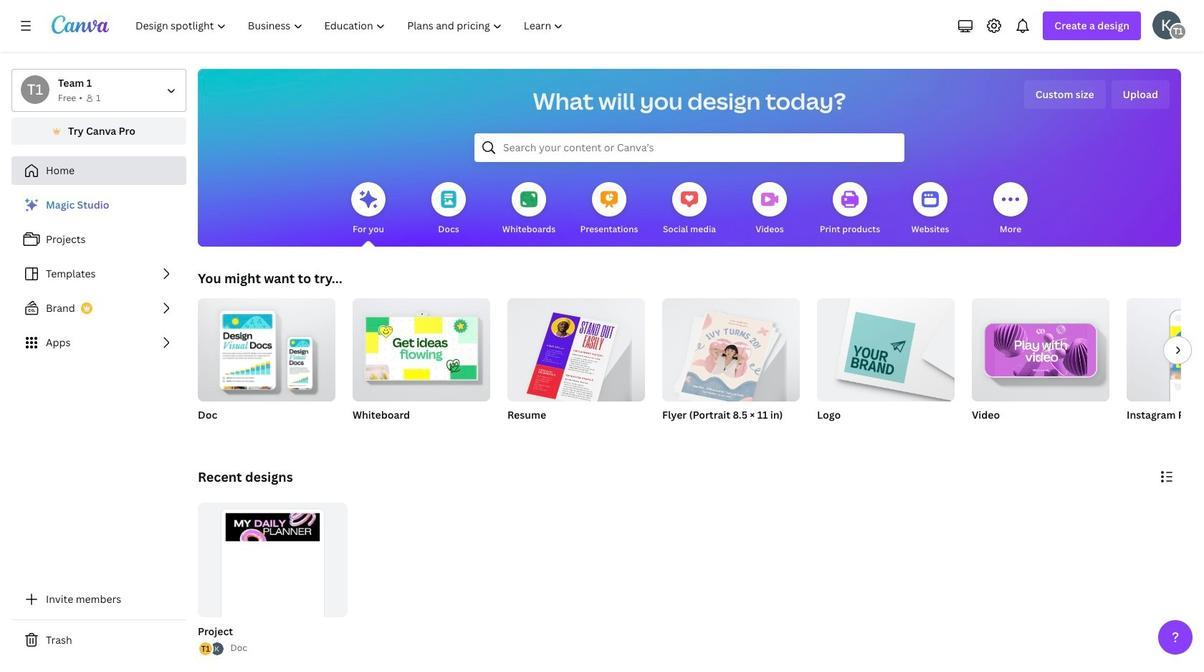 Task type: locate. For each thing, give the bounding box(es) containing it.
group
[[198, 293, 336, 440], [198, 293, 336, 402], [353, 293, 490, 440], [353, 293, 490, 402], [508, 293, 645, 440], [508, 293, 645, 408], [663, 293, 800, 440], [663, 293, 800, 406], [817, 298, 955, 440], [817, 298, 955, 402], [972, 298, 1110, 440], [1127, 298, 1205, 440], [195, 503, 348, 657], [198, 503, 348, 655]]

1 horizontal spatial list
[[198, 641, 225, 657]]

kendall parks image
[[1153, 11, 1182, 39]]

0 horizontal spatial team 1 element
[[21, 75, 49, 104]]

team 1 element inside switch to another team button
[[21, 75, 49, 104]]

list
[[11, 191, 186, 357], [198, 641, 225, 657]]

0 horizontal spatial list
[[11, 191, 186, 357]]

team 1 element
[[1170, 23, 1187, 40], [21, 75, 49, 104]]

None search field
[[475, 133, 905, 162]]

1 horizontal spatial team 1 element
[[1170, 23, 1187, 40]]

Switch to another team button
[[11, 69, 186, 112]]

team 1 image
[[21, 75, 49, 104]]

0 vertical spatial list
[[11, 191, 186, 357]]

1 vertical spatial team 1 element
[[21, 75, 49, 104]]



Task type: describe. For each thing, give the bounding box(es) containing it.
top level navigation element
[[126, 11, 576, 40]]

team 1 image
[[1170, 23, 1187, 40]]

Search search field
[[503, 134, 876, 161]]

1 vertical spatial list
[[198, 641, 225, 657]]

0 vertical spatial team 1 element
[[1170, 23, 1187, 40]]



Task type: vqa. For each thing, say whether or not it's contained in the screenshot.
OPEN
no



